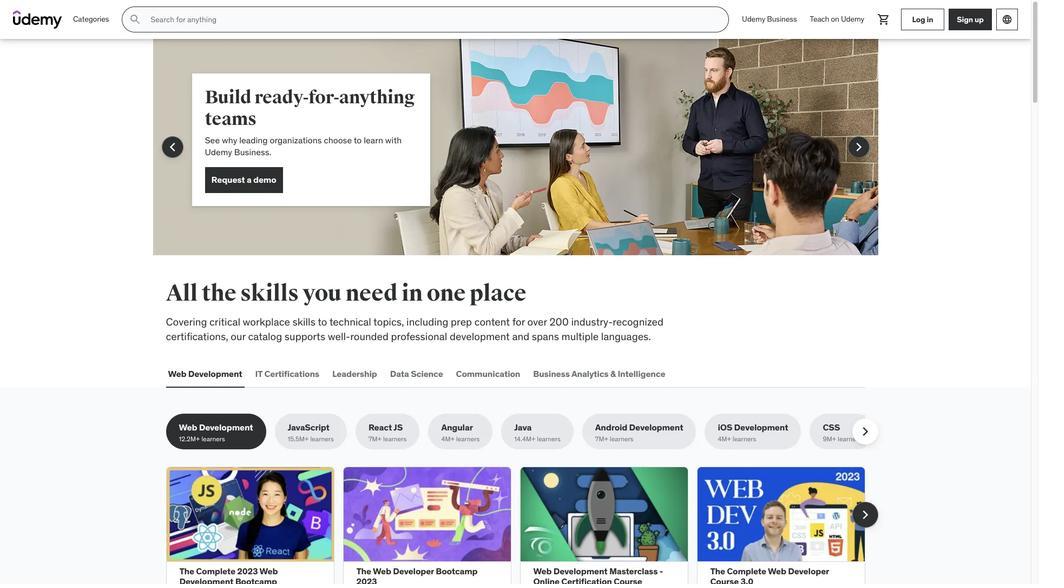 Task type: locate. For each thing, give the bounding box(es) containing it.
business left teach
[[768, 14, 798, 24]]

udemy image
[[13, 10, 62, 29]]

our
[[231, 330, 246, 343]]

course inside web development masterclass - online certification course
[[614, 577, 643, 585]]

web development button
[[166, 361, 245, 387]]

skills up supports on the bottom of page
[[293, 316, 316, 329]]

skills inside covering critical workplace skills to technical topics, including prep content for over 200 industry-recognized certifications, our catalog supports well-rounded professional development and spans multiple languages.
[[293, 316, 316, 329]]

the web developer bootcamp 2023 link
[[357, 567, 478, 585]]

0 horizontal spatial 7m+
[[369, 436, 382, 444]]

complete
[[196, 567, 236, 577], [728, 567, 767, 577]]

to
[[354, 135, 362, 146], [318, 316, 327, 329]]

development
[[450, 330, 510, 343]]

development inside button
[[188, 369, 242, 379]]

1 horizontal spatial 7m+
[[596, 436, 609, 444]]

1 horizontal spatial business
[[768, 14, 798, 24]]

12.2m+
[[179, 436, 200, 444]]

skills
[[240, 280, 299, 308], [293, 316, 316, 329]]

to left learn
[[354, 135, 362, 146]]

angular
[[442, 423, 473, 433]]

1 horizontal spatial 2023
[[357, 577, 377, 585]]

3.0
[[741, 577, 754, 585]]

the
[[180, 567, 194, 577], [357, 567, 372, 577], [711, 567, 726, 577]]

4 learners from the left
[[456, 436, 480, 444]]

1 the from the left
[[180, 567, 194, 577]]

1 horizontal spatial 4m+
[[718, 436, 732, 444]]

build
[[205, 86, 251, 109]]

-
[[660, 567, 664, 577]]

course left 3.0
[[711, 577, 739, 585]]

0 horizontal spatial in
[[402, 280, 423, 308]]

0 horizontal spatial 4m+
[[442, 436, 455, 444]]

0 horizontal spatial business
[[534, 369, 570, 379]]

4m+
[[442, 436, 455, 444], [718, 436, 732, 444]]

developer
[[393, 567, 434, 577], [789, 567, 830, 577]]

4m+ inside ios development 4m+ learners
[[718, 436, 732, 444]]

0 horizontal spatial to
[[318, 316, 327, 329]]

need
[[346, 280, 398, 308]]

build ready-for-anything teams see why leading organizations choose to learn with udemy business.
[[205, 86, 415, 158]]

4m+ down the ios
[[718, 436, 732, 444]]

development
[[188, 369, 242, 379], [199, 423, 253, 433], [630, 423, 684, 433], [735, 423, 789, 433], [554, 567, 608, 577], [180, 577, 234, 585]]

0 vertical spatial business
[[768, 14, 798, 24]]

request
[[211, 174, 245, 185]]

content
[[475, 316, 510, 329]]

2023
[[237, 567, 258, 577], [357, 577, 377, 585]]

development inside "android development 7m+ learners"
[[630, 423, 684, 433]]

data science
[[390, 369, 443, 379]]

next image inside topic filters element
[[857, 424, 874, 441]]

complete inside the complete 2023 web development bootcamp
[[196, 567, 236, 577]]

the inside the complete 2023 web development bootcamp
[[180, 567, 194, 577]]

complete for development
[[196, 567, 236, 577]]

0 horizontal spatial the
[[180, 567, 194, 577]]

business analytics & intelligence button
[[531, 361, 668, 387]]

1 horizontal spatial bootcamp
[[436, 567, 478, 577]]

log
[[913, 14, 926, 24]]

2 the from the left
[[357, 567, 372, 577]]

1 course from the left
[[614, 577, 643, 585]]

course left - in the bottom right of the page
[[614, 577, 643, 585]]

1 horizontal spatial udemy
[[743, 14, 766, 24]]

leadership button
[[330, 361, 380, 387]]

1 horizontal spatial the
[[357, 567, 372, 577]]

next image
[[851, 139, 868, 156], [857, 424, 874, 441]]

complete inside the complete web developer course 3.0
[[728, 567, 767, 577]]

development inside web development 12.2m+ learners
[[199, 423, 253, 433]]

bootcamp inside the web developer bootcamp 2023
[[436, 567, 478, 577]]

development for android development 7m+ learners
[[630, 423, 684, 433]]

0 horizontal spatial developer
[[393, 567, 434, 577]]

0 horizontal spatial course
[[614, 577, 643, 585]]

6 learners from the left
[[610, 436, 634, 444]]

previous image
[[164, 139, 181, 156]]

rounded
[[351, 330, 389, 343]]

15.5m+
[[288, 436, 309, 444]]

in up including
[[402, 280, 423, 308]]

1 horizontal spatial course
[[711, 577, 739, 585]]

7m+ for react js
[[369, 436, 382, 444]]

1 7m+ from the left
[[369, 436, 382, 444]]

certifications,
[[166, 330, 228, 343]]

organizations
[[270, 135, 322, 146]]

4m+ down angular
[[442, 436, 455, 444]]

business
[[768, 14, 798, 24], [534, 369, 570, 379]]

topic filters element
[[166, 414, 879, 450]]

learners inside web development 12.2m+ learners
[[202, 436, 225, 444]]

0 vertical spatial to
[[354, 135, 362, 146]]

7 learners from the left
[[733, 436, 757, 444]]

web
[[168, 369, 187, 379], [179, 423, 197, 433], [260, 567, 278, 577], [373, 567, 392, 577], [534, 567, 552, 577], [769, 567, 787, 577]]

learners inside "android development 7m+ learners"
[[610, 436, 634, 444]]

udemy
[[743, 14, 766, 24], [842, 14, 865, 24], [205, 147, 232, 158]]

workplace
[[243, 316, 290, 329]]

next image
[[857, 507, 874, 524]]

8 learners from the left
[[838, 436, 862, 444]]

7m+
[[369, 436, 382, 444], [596, 436, 609, 444]]

1 vertical spatial next image
[[857, 424, 874, 441]]

7m+ down android
[[596, 436, 609, 444]]

including
[[407, 316, 449, 329]]

business down spans
[[534, 369, 570, 379]]

1 complete from the left
[[196, 567, 236, 577]]

2023 inside the web developer bootcamp 2023
[[357, 577, 377, 585]]

1 vertical spatial to
[[318, 316, 327, 329]]

supports
[[285, 330, 326, 343]]

1 vertical spatial carousel element
[[166, 468, 879, 585]]

9m+
[[823, 436, 837, 444]]

2 complete from the left
[[728, 567, 767, 577]]

request a demo
[[211, 174, 277, 185]]

business.
[[234, 147, 272, 158]]

1 horizontal spatial complete
[[728, 567, 767, 577]]

200
[[550, 316, 569, 329]]

teams
[[205, 108, 257, 131]]

up
[[975, 14, 984, 24]]

to inside covering critical workplace skills to technical topics, including prep content for over 200 industry-recognized certifications, our catalog supports well-rounded professional development and spans multiple languages.
[[318, 316, 327, 329]]

in right log
[[927, 14, 934, 24]]

development inside ios development 4m+ learners
[[735, 423, 789, 433]]

1 4m+ from the left
[[442, 436, 455, 444]]

1 horizontal spatial to
[[354, 135, 362, 146]]

development inside the complete 2023 web development bootcamp
[[180, 577, 234, 585]]

1 vertical spatial skills
[[293, 316, 316, 329]]

0 horizontal spatial complete
[[196, 567, 236, 577]]

udemy business link
[[736, 6, 804, 32]]

1 learners from the left
[[202, 436, 225, 444]]

0 vertical spatial in
[[927, 14, 934, 24]]

course
[[614, 577, 643, 585], [711, 577, 739, 585]]

development for web development
[[188, 369, 242, 379]]

online
[[534, 577, 560, 585]]

7m+ inside react js 7m+ learners
[[369, 436, 382, 444]]

learners inside react js 7m+ learners
[[383, 436, 407, 444]]

the inside the complete web developer course 3.0
[[711, 567, 726, 577]]

5 learners from the left
[[537, 436, 561, 444]]

well-
[[328, 330, 351, 343]]

learners inside java 14.4m+ learners
[[537, 436, 561, 444]]

the
[[202, 280, 236, 308]]

2 7m+ from the left
[[596, 436, 609, 444]]

javascript
[[288, 423, 330, 433]]

request a demo link
[[205, 167, 283, 193]]

to inside 'build ready-for-anything teams see why leading organizations choose to learn with udemy business.'
[[354, 135, 362, 146]]

7m+ inside "android development 7m+ learners"
[[596, 436, 609, 444]]

0 horizontal spatial 2023
[[237, 567, 258, 577]]

javascript 15.5m+ learners
[[288, 423, 334, 444]]

2 4m+ from the left
[[718, 436, 732, 444]]

0 vertical spatial carousel element
[[153, 39, 879, 282]]

place
[[470, 280, 527, 308]]

0 horizontal spatial bootcamp
[[235, 577, 277, 585]]

0 horizontal spatial udemy
[[205, 147, 232, 158]]

to up supports on the bottom of page
[[318, 316, 327, 329]]

why
[[222, 135, 237, 146]]

sign
[[958, 14, 974, 24]]

teach on udemy link
[[804, 6, 871, 32]]

udemy business
[[743, 14, 798, 24]]

1 vertical spatial business
[[534, 369, 570, 379]]

categories button
[[67, 6, 116, 32]]

4m+ inside angular 4m+ learners
[[442, 436, 455, 444]]

2 learners from the left
[[311, 436, 334, 444]]

learners
[[202, 436, 225, 444], [311, 436, 334, 444], [383, 436, 407, 444], [456, 436, 480, 444], [537, 436, 561, 444], [610, 436, 634, 444], [733, 436, 757, 444], [838, 436, 862, 444]]

1 horizontal spatial developer
[[789, 567, 830, 577]]

carousel element
[[153, 39, 879, 282], [166, 468, 879, 585]]

2 horizontal spatial the
[[711, 567, 726, 577]]

udemy inside 'build ready-for-anything teams see why leading organizations choose to learn with udemy business.'
[[205, 147, 232, 158]]

development for web development masterclass - online certification course
[[554, 567, 608, 577]]

all
[[166, 280, 198, 308]]

3 learners from the left
[[383, 436, 407, 444]]

7m+ down the react
[[369, 436, 382, 444]]

covering critical workplace skills to technical topics, including prep content for over 200 industry-recognized certifications, our catalog supports well-rounded professional development and spans multiple languages.
[[166, 316, 664, 343]]

udemy inside "link"
[[842, 14, 865, 24]]

react js 7m+ learners
[[369, 423, 407, 444]]

prep
[[451, 316, 472, 329]]

2 course from the left
[[711, 577, 739, 585]]

2 developer from the left
[[789, 567, 830, 577]]

1 horizontal spatial in
[[927, 14, 934, 24]]

1 vertical spatial in
[[402, 280, 423, 308]]

1 developer from the left
[[393, 567, 434, 577]]

the inside the web developer bootcamp 2023
[[357, 567, 372, 577]]

sign up
[[958, 14, 984, 24]]

2 horizontal spatial udemy
[[842, 14, 865, 24]]

skills up workplace
[[240, 280, 299, 308]]

development inside web development masterclass - online certification course
[[554, 567, 608, 577]]

3 the from the left
[[711, 567, 726, 577]]

on
[[832, 14, 840, 24]]

choose a language image
[[1003, 14, 1013, 25]]



Task type: vqa. For each thing, say whether or not it's contained in the screenshot.
from
no



Task type: describe. For each thing, give the bounding box(es) containing it.
industry-
[[572, 316, 613, 329]]

languages.
[[602, 330, 651, 343]]

for-
[[309, 86, 339, 109]]

with
[[386, 135, 402, 146]]

web inside the web developer bootcamp 2023
[[373, 567, 392, 577]]

teach
[[811, 14, 830, 24]]

java 14.4m+ learners
[[515, 423, 561, 444]]

7m+ for android development
[[596, 436, 609, 444]]

leading
[[239, 135, 268, 146]]

choose
[[324, 135, 352, 146]]

communication
[[456, 369, 521, 379]]

topics,
[[374, 316, 404, 329]]

java
[[515, 423, 532, 433]]

css
[[823, 423, 841, 433]]

anything
[[339, 86, 415, 109]]

web development masterclass - online certification course
[[534, 567, 664, 585]]

learners inside ios development 4m+ learners
[[733, 436, 757, 444]]

web inside button
[[168, 369, 187, 379]]

the web developer bootcamp 2023
[[357, 567, 478, 585]]

covering
[[166, 316, 207, 329]]

see
[[205, 135, 220, 146]]

complete for course
[[728, 567, 767, 577]]

react
[[369, 423, 392, 433]]

the complete web developer course 3.0
[[711, 567, 830, 585]]

web development 12.2m+ learners
[[179, 423, 253, 444]]

angular 4m+ learners
[[442, 423, 480, 444]]

android development 7m+ learners
[[596, 423, 684, 444]]

2023 inside the complete 2023 web development bootcamp
[[237, 567, 258, 577]]

android
[[596, 423, 628, 433]]

data science button
[[388, 361, 446, 387]]

technical
[[330, 316, 371, 329]]

web inside web development 12.2m+ learners
[[179, 423, 197, 433]]

analytics
[[572, 369, 609, 379]]

categories
[[73, 14, 109, 24]]

the for development
[[180, 567, 194, 577]]

0 vertical spatial next image
[[851, 139, 868, 156]]

business analytics & intelligence
[[534, 369, 666, 379]]

carousel element containing build ready-for-anything teams
[[153, 39, 879, 282]]

developer inside the complete web developer course 3.0
[[789, 567, 830, 577]]

spans
[[532, 330, 559, 343]]

the complete 2023 web development bootcamp
[[180, 567, 278, 585]]

catalog
[[248, 330, 282, 343]]

web development masterclass - online certification course link
[[534, 567, 664, 585]]

log in
[[913, 14, 934, 24]]

intelligence
[[618, 369, 666, 379]]

development for ios development 4m+ learners
[[735, 423, 789, 433]]

business inside button
[[534, 369, 570, 379]]

web inside the complete 2023 web development bootcamp
[[260, 567, 278, 577]]

data
[[390, 369, 409, 379]]

the for 2023
[[357, 567, 372, 577]]

certifications
[[265, 369, 320, 379]]

web inside the complete web developer course 3.0
[[769, 567, 787, 577]]

&
[[611, 369, 616, 379]]

teach on udemy
[[811, 14, 865, 24]]

course inside the complete web developer course 3.0
[[711, 577, 739, 585]]

over
[[528, 316, 547, 329]]

demo
[[253, 174, 277, 185]]

certification
[[562, 577, 612, 585]]

recognized
[[613, 316, 664, 329]]

sign up link
[[949, 9, 993, 30]]

0 vertical spatial skills
[[240, 280, 299, 308]]

js
[[394, 423, 403, 433]]

learn
[[364, 135, 383, 146]]

in inside log in "link"
[[927, 14, 934, 24]]

Search for anything text field
[[149, 10, 716, 29]]

ios
[[718, 423, 733, 433]]

css 9m+ learners
[[823, 423, 862, 444]]

the for course
[[711, 567, 726, 577]]

web development
[[168, 369, 242, 379]]

critical
[[210, 316, 240, 329]]

professional
[[391, 330, 448, 343]]

multiple
[[562, 330, 599, 343]]

masterclass
[[610, 567, 658, 577]]

developer inside the web developer bootcamp 2023
[[393, 567, 434, 577]]

bootcamp inside the complete 2023 web development bootcamp
[[235, 577, 277, 585]]

web inside web development masterclass - online certification course
[[534, 567, 552, 577]]

ready-
[[255, 86, 309, 109]]

leadership
[[333, 369, 377, 379]]

communication button
[[454, 361, 523, 387]]

you
[[303, 280, 342, 308]]

learners inside javascript 15.5m+ learners
[[311, 436, 334, 444]]

one
[[427, 280, 466, 308]]

it certifications button
[[253, 361, 322, 387]]

shopping cart with 0 items image
[[878, 13, 891, 26]]

carousel element containing the complete 2023 web development bootcamp
[[166, 468, 879, 585]]

a
[[247, 174, 252, 185]]

all the skills you need in one place
[[166, 280, 527, 308]]

science
[[411, 369, 443, 379]]

learners inside angular 4m+ learners
[[456, 436, 480, 444]]

14.4m+
[[515, 436, 536, 444]]

the complete web developer course 3.0 link
[[711, 567, 830, 585]]

submit search image
[[129, 13, 142, 26]]

learners inside css 9m+ learners
[[838, 436, 862, 444]]

for
[[513, 316, 525, 329]]

development for web development 12.2m+ learners
[[199, 423, 253, 433]]

and
[[513, 330, 530, 343]]



